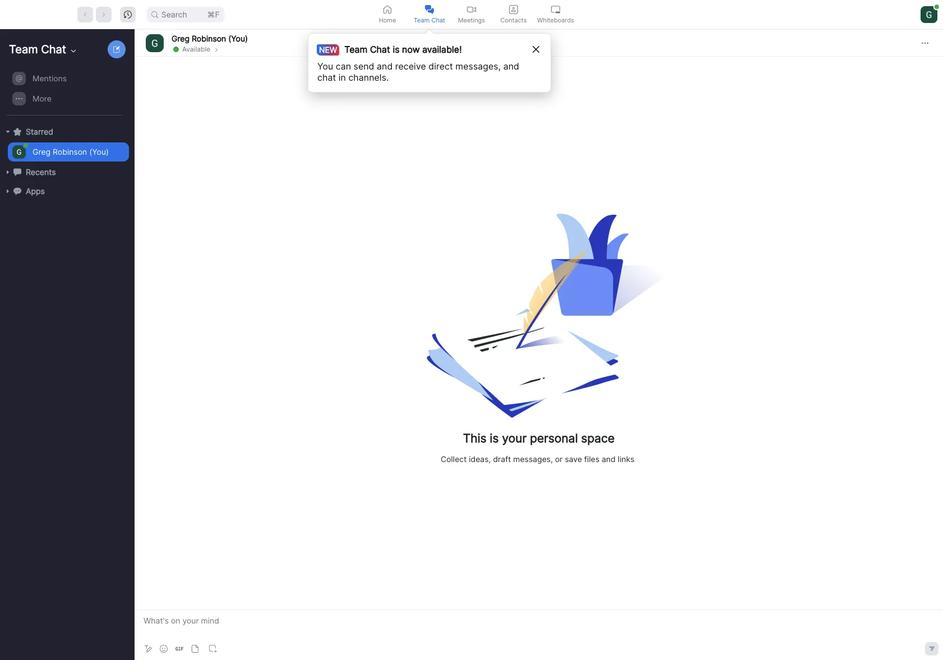 Task type: vqa. For each thing, say whether or not it's contained in the screenshot.
1st Triangle Right icon from the top
no



Task type: describe. For each thing, give the bounding box(es) containing it.
profile contact image
[[509, 5, 518, 14]]

whiteboard small image
[[551, 5, 560, 14]]

1 vertical spatial messages,
[[513, 454, 553, 464]]

draft
[[493, 454, 511, 464]]

magnifier image
[[151, 11, 158, 18]]

1 horizontal spatial greg robinson's avatar image
[[146, 34, 164, 52]]

meetings
[[458, 16, 485, 24]]

tree containing mentions
[[0, 67, 132, 212]]

1 triangle right image from the top
[[4, 128, 11, 135]]

profile contact image
[[509, 5, 518, 14]]

send
[[354, 61, 374, 72]]

meetings button
[[451, 0, 493, 29]]

files
[[584, 454, 600, 464]]

1 horizontal spatial is
[[490, 431, 499, 445]]

team chat image
[[425, 5, 434, 14]]

1 horizontal spatial robinson
[[192, 33, 226, 43]]

team chat image
[[425, 5, 434, 14]]

history image
[[124, 10, 132, 18]]

space
[[581, 431, 615, 445]]

greg robinson (you) inside tree
[[33, 147, 109, 156]]

triangle right image inside apps tree item
[[4, 188, 11, 195]]

apps tree item
[[4, 182, 129, 201]]

you
[[317, 61, 333, 72]]

now
[[402, 44, 420, 55]]

team chat button
[[409, 0, 451, 29]]

triangle right image inside "starred" tree item
[[4, 128, 11, 135]]

team inside button
[[414, 16, 430, 24]]

links
[[618, 454, 635, 464]]

or
[[555, 454, 563, 464]]

0 vertical spatial (you)
[[228, 33, 248, 43]]

recents tree item
[[4, 163, 129, 182]]

home small image
[[383, 5, 392, 14]]

this is your personal space
[[463, 431, 615, 445]]

this
[[463, 431, 487, 445]]

recents
[[26, 167, 56, 177]]

search
[[161, 9, 187, 19]]

magnifier image
[[151, 11, 158, 18]]

home
[[379, 16, 396, 24]]

home button
[[367, 0, 409, 29]]

team chat is now available! you can send and receive direct messages, and chat in channels.
[[317, 44, 519, 83]]

more
[[33, 94, 52, 103]]

contacts button
[[493, 0, 535, 29]]

chevron right small image
[[213, 45, 220, 53]]

mentions button
[[8, 69, 129, 88]]

history image
[[124, 10, 132, 18]]

save
[[565, 454, 582, 464]]



Task type: locate. For each thing, give the bounding box(es) containing it.
0 horizontal spatial greg
[[33, 147, 51, 156]]

0 vertical spatial greg robinson's avatar image
[[146, 34, 164, 52]]

mentions
[[33, 73, 67, 83]]

greg robinson's avatar image down the starred
[[12, 145, 26, 159]]

apps
[[26, 186, 45, 196]]

1 horizontal spatial team
[[344, 44, 368, 55]]

0 vertical spatial greg robinson (you)
[[172, 33, 248, 43]]

triangle right image left the starred
[[4, 128, 11, 135]]

0 horizontal spatial team chat
[[9, 43, 66, 56]]

team up the 'send' at left top
[[344, 44, 368, 55]]

1 vertical spatial greg
[[33, 147, 51, 156]]

2 horizontal spatial team
[[414, 16, 430, 24]]

channels.
[[348, 72, 389, 83]]

0 horizontal spatial team
[[9, 43, 38, 56]]

available!
[[422, 44, 462, 55]]

format image
[[144, 644, 153, 653], [144, 644, 153, 653]]

0 horizontal spatial (you)
[[89, 147, 109, 156]]

1 horizontal spatial team chat
[[414, 16, 445, 24]]

screenshot image
[[209, 645, 217, 653], [209, 645, 217, 653]]

greg robinson's avatar image
[[146, 34, 164, 52], [12, 145, 26, 159]]

and down contacts
[[503, 61, 519, 72]]

triangle right image
[[4, 128, 11, 135], [4, 169, 11, 176], [4, 169, 11, 176], [4, 188, 11, 195]]

greg
[[172, 33, 190, 43], [33, 147, 51, 156]]

0 vertical spatial greg
[[172, 33, 190, 43]]

whiteboards button
[[535, 0, 577, 29]]

file image
[[191, 645, 199, 653], [191, 645, 199, 653]]

chat
[[431, 16, 445, 24], [41, 43, 66, 56], [370, 44, 390, 55]]

emoji image
[[160, 645, 168, 653], [160, 645, 168, 653]]

contacts
[[501, 16, 527, 24]]

group
[[0, 68, 129, 116]]

video on image
[[467, 5, 476, 14], [467, 5, 476, 14]]

1 vertical spatial greg robinson (you)
[[33, 147, 109, 156]]

(you)
[[228, 33, 248, 43], [89, 147, 109, 156]]

triangle right image left apps
[[4, 188, 11, 195]]

team chat
[[414, 16, 445, 24], [9, 43, 66, 56]]

ideas,
[[469, 454, 491, 464]]

chat up the 'send' at left top
[[370, 44, 390, 55]]

2 horizontal spatial and
[[602, 454, 616, 464]]

⌘f
[[207, 9, 220, 19]]

1 horizontal spatial greg
[[172, 33, 190, 43]]

team inside team chat is now available! you can send and receive direct messages, and chat in channels.
[[344, 44, 368, 55]]

greg up recents
[[33, 147, 51, 156]]

chat inside team chat is now available! you can send and receive direct messages, and chat in channels.
[[370, 44, 390, 55]]

group containing mentions
[[0, 68, 129, 116]]

group inside tree
[[0, 68, 129, 116]]

team chat is now available! element
[[321, 43, 462, 56]]

0 horizontal spatial chat
[[41, 43, 66, 56]]

triangle right image
[[4, 128, 11, 135], [4, 188, 11, 195]]

2 triangle right image from the top
[[4, 188, 11, 195]]

and down team chat is now available! element
[[377, 61, 393, 72]]

team chat up the mentions
[[9, 43, 66, 56]]

home small image
[[383, 5, 392, 14]]

1 vertical spatial (you)
[[89, 147, 109, 156]]

tooltip
[[308, 29, 551, 93]]

and right files
[[602, 454, 616, 464]]

0 vertical spatial triangle right image
[[4, 128, 11, 135]]

robinson inside tree
[[53, 147, 87, 156]]

more button
[[8, 89, 129, 108]]

is
[[393, 44, 400, 55], [490, 431, 499, 445]]

starred tree item
[[4, 122, 129, 141]]

greg up available
[[172, 33, 190, 43]]

2 horizontal spatial chat
[[431, 16, 445, 24]]

robinson down "starred" tree item
[[53, 147, 87, 156]]

personal
[[530, 431, 578, 445]]

team chat inside button
[[414, 16, 445, 24]]

robinson
[[192, 33, 226, 43], [53, 147, 87, 156]]

1 vertical spatial triangle right image
[[4, 188, 11, 195]]

chat
[[317, 72, 336, 83]]

(you) inside tree
[[89, 147, 109, 156]]

star image
[[13, 128, 21, 136], [13, 128, 21, 136]]

messages, right "direct"
[[456, 61, 501, 72]]

in
[[339, 72, 346, 83]]

greg robinson's avatar image down magnifier image
[[146, 34, 164, 52]]

tooltip containing team chat is now available! you can send and receive direct messages, and chat in channels.
[[308, 29, 551, 93]]

tab list containing home
[[367, 0, 577, 29]]

messages,
[[456, 61, 501, 72], [513, 454, 553, 464]]

0 vertical spatial team chat
[[414, 16, 445, 24]]

0 horizontal spatial greg robinson's avatar image
[[12, 145, 26, 159]]

greg robinson (you) down "starred" tree item
[[33, 147, 109, 156]]

tree
[[0, 67, 132, 212]]

chevron right small image
[[213, 46, 220, 53]]

direct
[[429, 61, 453, 72]]

close image
[[533, 46, 539, 53], [533, 46, 539, 53]]

is inside team chat is now available! you can send and receive direct messages, and chat in channels.
[[393, 44, 400, 55]]

chat down team chat icon
[[431, 16, 445, 24]]

team up the mentions
[[9, 43, 38, 56]]

greg robinson (you)
[[172, 33, 248, 43], [33, 147, 109, 156]]

and
[[377, 61, 393, 72], [503, 61, 519, 72], [602, 454, 616, 464]]

avatar image
[[921, 6, 938, 23]]

ellipses horizontal image
[[922, 40, 929, 46], [922, 40, 929, 46]]

1 vertical spatial robinson
[[53, 147, 87, 156]]

1 horizontal spatial greg robinson (you)
[[172, 33, 248, 43]]

starred
[[26, 127, 53, 136]]

0 vertical spatial messages,
[[456, 61, 501, 72]]

is left the now
[[393, 44, 400, 55]]

0 horizontal spatial messages,
[[456, 61, 501, 72]]

is right the this
[[490, 431, 499, 445]]

1 horizontal spatial chat
[[370, 44, 390, 55]]

available
[[182, 45, 210, 53]]

receive
[[395, 61, 426, 72]]

new image
[[113, 46, 120, 53], [113, 46, 120, 53]]

greg inside tree
[[33, 147, 51, 156]]

whiteboard small image
[[551, 5, 560, 14]]

messages, down this is your personal space
[[513, 454, 553, 464]]

chatbot image
[[13, 187, 21, 195], [13, 187, 21, 195]]

0 horizontal spatial is
[[393, 44, 400, 55]]

gif image
[[176, 645, 183, 653], [176, 645, 183, 653]]

1 vertical spatial team chat
[[9, 43, 66, 56]]

1 horizontal spatial messages,
[[513, 454, 553, 464]]

chat up the mentions
[[41, 43, 66, 56]]

0 vertical spatial is
[[393, 44, 400, 55]]

0 horizontal spatial robinson
[[53, 147, 87, 156]]

whiteboards
[[537, 16, 574, 24]]

robinson up chevron right small icon
[[192, 33, 226, 43]]

tab list
[[367, 0, 577, 29]]

greg robinson (you) up chevron right small icon
[[172, 33, 248, 43]]

team chat down team chat icon
[[414, 16, 445, 24]]

1 horizontal spatial and
[[503, 61, 519, 72]]

0 horizontal spatial and
[[377, 61, 393, 72]]

0 horizontal spatial greg robinson (you)
[[33, 147, 109, 156]]

team
[[414, 16, 430, 24], [9, 43, 38, 56], [344, 44, 368, 55]]

you can send and receive direct messages, and chat in channels. element
[[317, 61, 530, 83]]

collect ideas, draft messages, or save files and links
[[441, 454, 635, 464]]

0 vertical spatial robinson
[[192, 33, 226, 43]]

online image
[[935, 4, 939, 9]]

chevron down small image
[[69, 47, 78, 56], [69, 47, 78, 56]]

collect
[[441, 454, 467, 464]]

chat inside button
[[431, 16, 445, 24]]

your
[[502, 431, 527, 445]]

1 vertical spatial is
[[490, 431, 499, 445]]

chat image
[[13, 168, 21, 176], [13, 168, 21, 176]]

online image
[[935, 4, 939, 9], [173, 46, 179, 52], [173, 46, 179, 52], [24, 143, 28, 147], [24, 143, 28, 147]]

messages, inside team chat is now available! you can send and receive direct messages, and chat in channels.
[[456, 61, 501, 72]]

can
[[336, 61, 351, 72]]

1 horizontal spatial (you)
[[228, 33, 248, 43]]

team down team chat icon
[[414, 16, 430, 24]]

1 vertical spatial greg robinson's avatar image
[[12, 145, 26, 159]]



